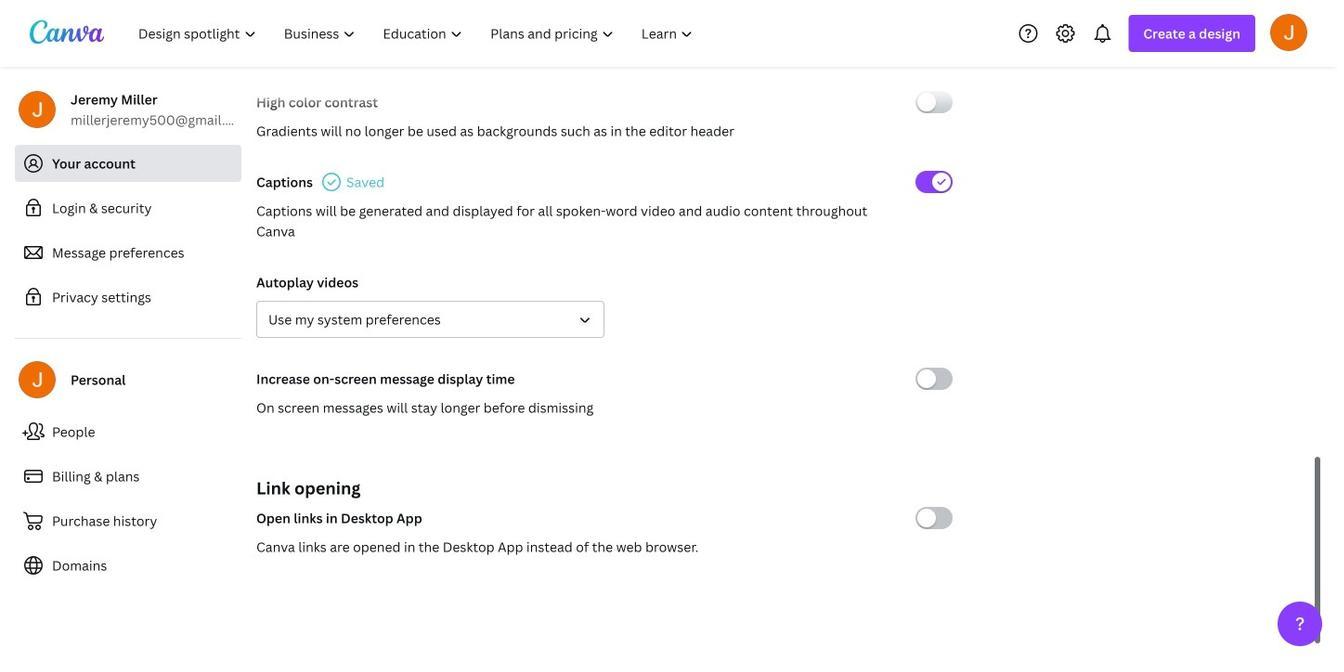 Task type: vqa. For each thing, say whether or not it's contained in the screenshot.
Top level navigation element
yes



Task type: locate. For each thing, give the bounding box(es) containing it.
None button
[[256, 301, 605, 338]]



Task type: describe. For each thing, give the bounding box(es) containing it.
top level navigation element
[[126, 15, 709, 52]]

jeremy miller image
[[1271, 14, 1308, 51]]



